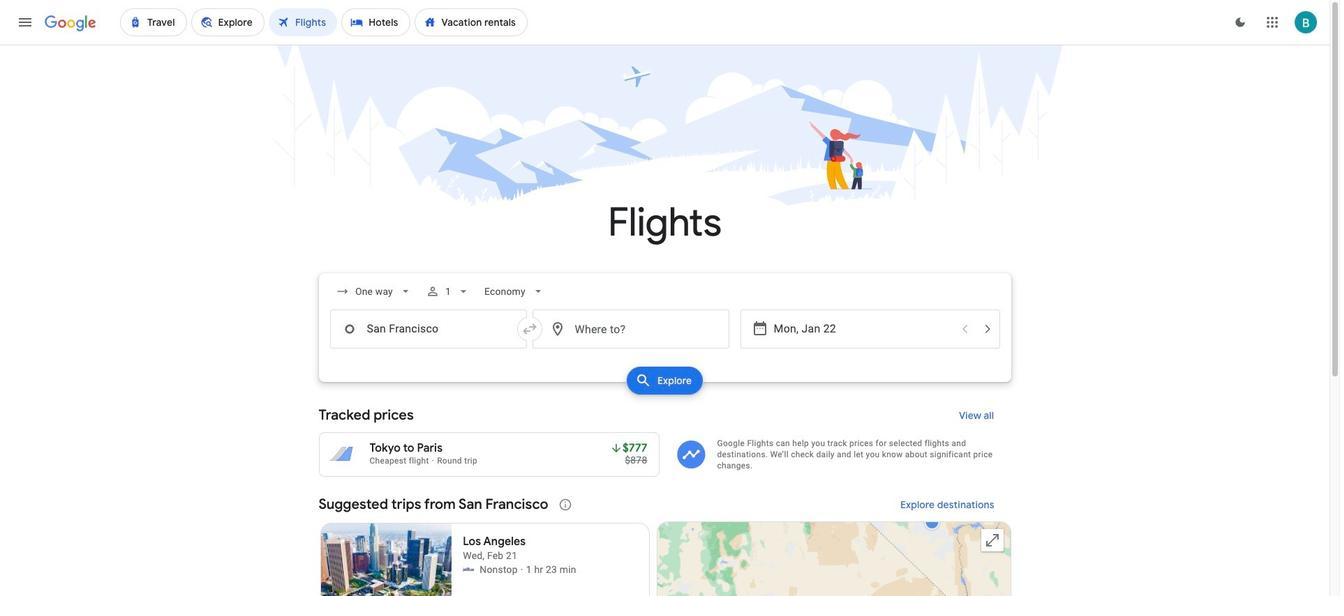 Task type: describe. For each thing, give the bounding box(es) containing it.
change appearance image
[[1224, 6, 1257, 39]]

Where to? text field
[[532, 310, 729, 349]]

jetblue image
[[463, 565, 474, 576]]

Flight search field
[[308, 274, 1022, 399]]

tracked prices region
[[319, 399, 1011, 478]]

suggested trips from san francisco region
[[319, 489, 1011, 597]]

Departure text field
[[774, 311, 953, 348]]



Task type: vqa. For each thing, say whether or not it's contained in the screenshot.
Text Field inside Flight search box
yes



Task type: locate. For each thing, give the bounding box(es) containing it.
1 horizontal spatial  image
[[521, 563, 523, 577]]

 image
[[432, 457, 434, 466], [521, 563, 523, 577]]

0 horizontal spatial  image
[[432, 457, 434, 466]]

 image inside tracked prices region
[[432, 457, 434, 466]]

878 US dollars text field
[[625, 455, 648, 466]]

777 US dollars text field
[[623, 442, 648, 456]]

None field
[[330, 279, 418, 304], [479, 279, 551, 304], [330, 279, 418, 304], [479, 279, 551, 304]]

0 vertical spatial  image
[[432, 457, 434, 466]]

None text field
[[330, 310, 527, 349]]

main menu image
[[17, 14, 34, 31]]

1 vertical spatial  image
[[521, 563, 523, 577]]



